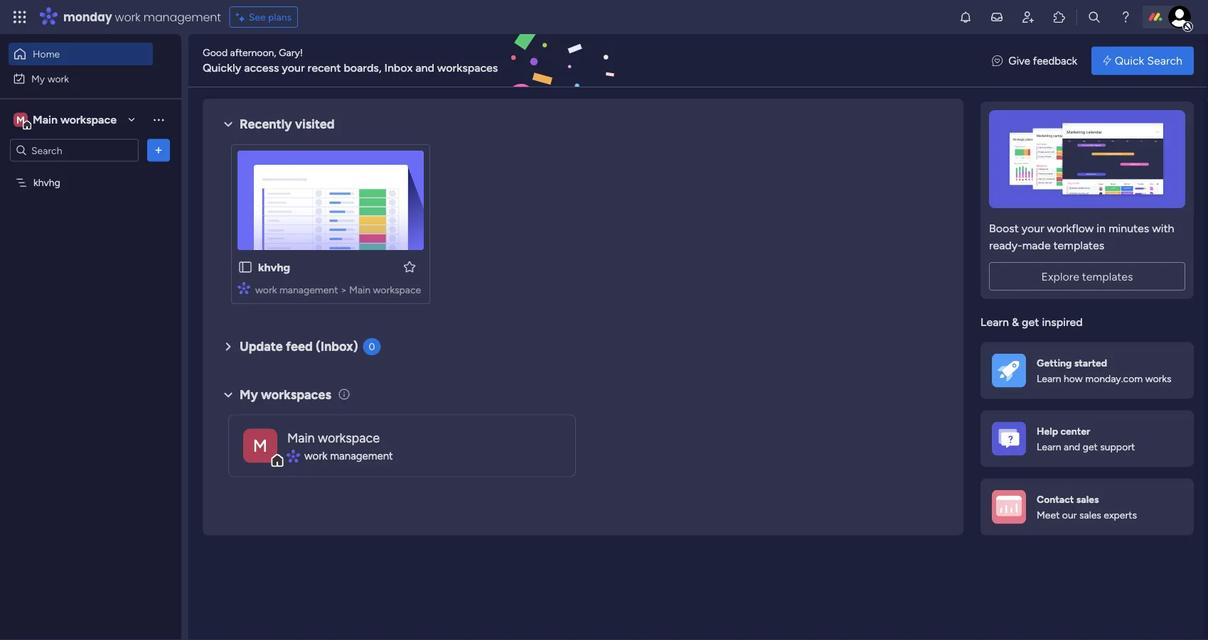 Task type: locate. For each thing, give the bounding box(es) containing it.
1 vertical spatial my
[[240, 388, 258, 403]]

workspace
[[60, 113, 117, 127], [373, 284, 421, 296], [318, 431, 380, 446]]

get
[[1022, 316, 1040, 329], [1083, 442, 1098, 454]]

0 horizontal spatial and
[[416, 61, 435, 75]]

0 horizontal spatial get
[[1022, 316, 1040, 329]]

2 vertical spatial learn
[[1037, 442, 1062, 454]]

2 vertical spatial management
[[330, 450, 393, 463]]

workspace up the search in workspace field on the left
[[60, 113, 117, 127]]

work up update
[[255, 284, 277, 296]]

main right workspace image in the top left of the page
[[33, 113, 58, 127]]

my right close my workspaces image
[[240, 388, 258, 403]]

khvhg down the search in workspace field on the left
[[33, 177, 60, 189]]

khvhg
[[33, 177, 60, 189], [258, 261, 290, 274]]

learn for help
[[1037, 442, 1062, 454]]

2 vertical spatial main
[[287, 431, 315, 446]]

gary orlando image
[[1169, 6, 1192, 28]]

minutes
[[1109, 222, 1150, 235]]

main workspace up the search in workspace field on the left
[[33, 113, 117, 127]]

1 vertical spatial main workspace
[[287, 431, 380, 446]]

1 vertical spatial and
[[1064, 442, 1081, 454]]

0 horizontal spatial main
[[33, 113, 58, 127]]

and
[[416, 61, 435, 75], [1064, 442, 1081, 454]]

1 vertical spatial khvhg
[[258, 261, 290, 274]]

and down center
[[1064, 442, 1081, 454]]

workspace image
[[14, 112, 28, 128]]

my for my workspaces
[[240, 388, 258, 403]]

1 horizontal spatial main
[[287, 431, 315, 446]]

1 horizontal spatial and
[[1064, 442, 1081, 454]]

work
[[115, 9, 141, 25], [47, 73, 69, 85], [255, 284, 277, 296], [305, 450, 328, 463]]

workspaces down update feed (inbox)
[[261, 388, 331, 403]]

0 horizontal spatial khvhg
[[33, 177, 60, 189]]

your down gary!
[[282, 61, 305, 75]]

0 vertical spatial main workspace
[[33, 113, 117, 127]]

1 horizontal spatial your
[[1022, 222, 1045, 235]]

1 vertical spatial templates
[[1083, 270, 1134, 283]]

0 vertical spatial main
[[33, 113, 58, 127]]

1 horizontal spatial main workspace
[[287, 431, 380, 446]]

0 vertical spatial khvhg
[[33, 177, 60, 189]]

main
[[33, 113, 58, 127], [349, 284, 371, 296], [287, 431, 315, 446]]

Search in workspace field
[[30, 142, 119, 159]]

1 horizontal spatial m
[[253, 436, 268, 457]]

monday
[[63, 9, 112, 25]]

m inside workspace icon
[[253, 436, 268, 457]]

workspace options image
[[152, 113, 166, 127]]

0 horizontal spatial my
[[31, 73, 45, 85]]

0 horizontal spatial your
[[282, 61, 305, 75]]

my
[[31, 73, 45, 85], [240, 388, 258, 403]]

1 vertical spatial workspace
[[373, 284, 421, 296]]

workspace up work management
[[318, 431, 380, 446]]

workspaces
[[437, 61, 498, 75], [261, 388, 331, 403]]

contact
[[1037, 494, 1075, 506]]

boost
[[990, 222, 1019, 235]]

get down center
[[1083, 442, 1098, 454]]

boards,
[[344, 61, 382, 75]]

get right the &
[[1022, 316, 1040, 329]]

0 vertical spatial and
[[416, 61, 435, 75]]

contact sales meet our sales experts
[[1037, 494, 1138, 522]]

and inside the help center learn and get support
[[1064, 442, 1081, 454]]

getting started element
[[981, 343, 1194, 399]]

0 horizontal spatial m
[[16, 114, 25, 126]]

0 vertical spatial workspaces
[[437, 61, 498, 75]]

management
[[144, 9, 221, 25], [280, 284, 338, 296], [330, 450, 393, 463]]

1 vertical spatial your
[[1022, 222, 1045, 235]]

0 horizontal spatial workspaces
[[261, 388, 331, 403]]

templates
[[1054, 239, 1105, 252], [1083, 270, 1134, 283]]

khvhg right public board image
[[258, 261, 290, 274]]

select product image
[[13, 10, 27, 24]]

0 vertical spatial workspace
[[60, 113, 117, 127]]

1 horizontal spatial workspaces
[[437, 61, 498, 75]]

feedback
[[1033, 54, 1078, 67]]

main workspace up work management
[[287, 431, 380, 446]]

work down the 'home'
[[47, 73, 69, 85]]

quick
[[1115, 54, 1145, 68]]

and right inbox
[[416, 61, 435, 75]]

learn inside getting started learn how monday.com works
[[1037, 373, 1062, 385]]

my down the 'home'
[[31, 73, 45, 85]]

m
[[16, 114, 25, 126], [253, 436, 268, 457]]

workspace down add to favorites 'icon'
[[373, 284, 421, 296]]

help center element
[[981, 411, 1194, 468]]

in
[[1097, 222, 1106, 235]]

0 horizontal spatial main workspace
[[33, 113, 117, 127]]

templates right explore
[[1083, 270, 1134, 283]]

>
[[341, 284, 347, 296]]

0 vertical spatial templates
[[1054, 239, 1105, 252]]

0 vertical spatial m
[[16, 114, 25, 126]]

invite members image
[[1022, 10, 1036, 24]]

2 vertical spatial workspace
[[318, 431, 380, 446]]

learn down help
[[1037, 442, 1062, 454]]

sales right our
[[1080, 510, 1102, 522]]

gary!
[[279, 47, 303, 59]]

learn
[[981, 316, 1009, 329], [1037, 373, 1062, 385], [1037, 442, 1062, 454]]

option
[[0, 170, 181, 173]]

my work button
[[9, 67, 153, 90]]

your
[[282, 61, 305, 75], [1022, 222, 1045, 235]]

main workspace
[[33, 113, 117, 127], [287, 431, 380, 446]]

1 vertical spatial m
[[253, 436, 268, 457]]

work right the monday
[[115, 9, 141, 25]]

see plans
[[249, 11, 292, 23]]

contact sales element
[[981, 479, 1194, 536]]

main workspace inside workspace selection "element"
[[33, 113, 117, 127]]

m inside workspace image
[[16, 114, 25, 126]]

inbox image
[[990, 10, 1005, 24]]

learn down getting
[[1037, 373, 1062, 385]]

monday work management
[[63, 9, 221, 25]]

made
[[1023, 239, 1051, 252]]

1 horizontal spatial get
[[1083, 442, 1098, 454]]

inbox
[[384, 61, 413, 75]]

learn & get inspired
[[981, 316, 1083, 329]]

learn for getting
[[1037, 373, 1062, 385]]

my workspaces
[[240, 388, 331, 403]]

apps image
[[1053, 10, 1067, 24]]

learn inside the help center learn and get support
[[1037, 442, 1062, 454]]

workspaces inside the good afternoon, gary! quickly access your recent boards, inbox and workspaces
[[437, 61, 498, 75]]

sales up our
[[1077, 494, 1100, 506]]

1 vertical spatial get
[[1083, 442, 1098, 454]]

1 horizontal spatial my
[[240, 388, 258, 403]]

explore
[[1042, 270, 1080, 283]]

main right >
[[349, 284, 371, 296]]

afternoon,
[[230, 47, 276, 59]]

1 vertical spatial management
[[280, 284, 338, 296]]

0 vertical spatial my
[[31, 73, 45, 85]]

sales
[[1077, 494, 1100, 506], [1080, 510, 1102, 522]]

workspace image
[[243, 429, 277, 463]]

1 vertical spatial learn
[[1037, 373, 1062, 385]]

works
[[1146, 373, 1172, 385]]

2 horizontal spatial main
[[349, 284, 371, 296]]

meet
[[1037, 510, 1060, 522]]

0 vertical spatial your
[[282, 61, 305, 75]]

experts
[[1104, 510, 1138, 522]]

add to favorites image
[[403, 260, 417, 274]]

my inside button
[[31, 73, 45, 85]]

home
[[33, 48, 60, 60]]

started
[[1075, 357, 1108, 369]]

workspaces right inbox
[[437, 61, 498, 75]]

khvhg list box
[[0, 168, 181, 387]]

m for workspace icon
[[253, 436, 268, 457]]

0
[[369, 341, 375, 353]]

my for my work
[[31, 73, 45, 85]]

main right workspace icon
[[287, 431, 315, 446]]

your up made
[[1022, 222, 1045, 235]]

learn left the &
[[981, 316, 1009, 329]]

getting
[[1037, 357, 1072, 369]]

get inside the help center learn and get support
[[1083, 442, 1098, 454]]

templates down workflow at the top right of the page
[[1054, 239, 1105, 252]]



Task type: vqa. For each thing, say whether or not it's contained in the screenshot.
the Notifications LINK
no



Task type: describe. For each thing, give the bounding box(es) containing it.
home button
[[9, 43, 153, 65]]

explore templates button
[[990, 263, 1186, 291]]

work management
[[305, 450, 393, 463]]

workspace inside workspace selection "element"
[[60, 113, 117, 127]]

0 vertical spatial management
[[144, 9, 221, 25]]

help center learn and get support
[[1037, 425, 1136, 454]]

work right workspace icon
[[305, 450, 328, 463]]

visited
[[295, 117, 335, 132]]

v2 bolt switch image
[[1103, 53, 1112, 69]]

&
[[1012, 316, 1020, 329]]

close my workspaces image
[[220, 387, 237, 404]]

quickly
[[203, 61, 241, 75]]

recently visited
[[240, 117, 335, 132]]

update
[[240, 339, 283, 355]]

good
[[203, 47, 228, 59]]

how
[[1064, 373, 1083, 385]]

support
[[1101, 442, 1136, 454]]

with
[[1153, 222, 1175, 235]]

templates inside boost your workflow in minutes with ready-made templates
[[1054, 239, 1105, 252]]

explore templates
[[1042, 270, 1134, 283]]

help image
[[1119, 10, 1133, 24]]

public board image
[[238, 260, 253, 275]]

work inside button
[[47, 73, 69, 85]]

our
[[1063, 510, 1077, 522]]

plans
[[268, 11, 292, 23]]

main inside workspace selection "element"
[[33, 113, 58, 127]]

workspace selection element
[[14, 111, 119, 130]]

templates image image
[[994, 110, 1182, 208]]

khvhg inside khvhg list box
[[33, 177, 60, 189]]

recently
[[240, 117, 292, 132]]

help
[[1037, 425, 1059, 437]]

give feedback
[[1009, 54, 1078, 67]]

inspired
[[1043, 316, 1083, 329]]

quick search
[[1115, 54, 1183, 68]]

and inside the good afternoon, gary! quickly access your recent boards, inbox and workspaces
[[416, 61, 435, 75]]

1 vertical spatial sales
[[1080, 510, 1102, 522]]

boost your workflow in minutes with ready-made templates
[[990, 222, 1175, 252]]

ready-
[[990, 239, 1023, 252]]

0 vertical spatial sales
[[1077, 494, 1100, 506]]

my work
[[31, 73, 69, 85]]

search everything image
[[1088, 10, 1102, 24]]

recent
[[308, 61, 341, 75]]

monday.com
[[1086, 373, 1143, 385]]

workflow
[[1048, 222, 1094, 235]]

options image
[[152, 143, 166, 158]]

management for work management
[[330, 450, 393, 463]]

good afternoon, gary! quickly access your recent boards, inbox and workspaces
[[203, 47, 498, 75]]

(inbox)
[[316, 339, 358, 355]]

search
[[1148, 54, 1183, 68]]

center
[[1061, 425, 1091, 437]]

see plans button
[[230, 6, 298, 28]]

1 vertical spatial main
[[349, 284, 371, 296]]

management for work management > main workspace
[[280, 284, 338, 296]]

m for workspace image in the top left of the page
[[16, 114, 25, 126]]

see
[[249, 11, 266, 23]]

0 vertical spatial learn
[[981, 316, 1009, 329]]

0 vertical spatial get
[[1022, 316, 1040, 329]]

1 horizontal spatial khvhg
[[258, 261, 290, 274]]

feed
[[286, 339, 313, 355]]

getting started learn how monday.com works
[[1037, 357, 1172, 385]]

quick search button
[[1092, 47, 1194, 75]]

give
[[1009, 54, 1031, 67]]

your inside the good afternoon, gary! quickly access your recent boards, inbox and workspaces
[[282, 61, 305, 75]]

open update feed (inbox) image
[[220, 339, 237, 356]]

access
[[244, 61, 279, 75]]

v2 user feedback image
[[993, 53, 1003, 69]]

1 vertical spatial workspaces
[[261, 388, 331, 403]]

work management > main workspace
[[255, 284, 421, 296]]

close recently visited image
[[220, 116, 237, 133]]

your inside boost your workflow in minutes with ready-made templates
[[1022, 222, 1045, 235]]

templates inside button
[[1083, 270, 1134, 283]]

notifications image
[[959, 10, 973, 24]]

update feed (inbox)
[[240, 339, 358, 355]]



